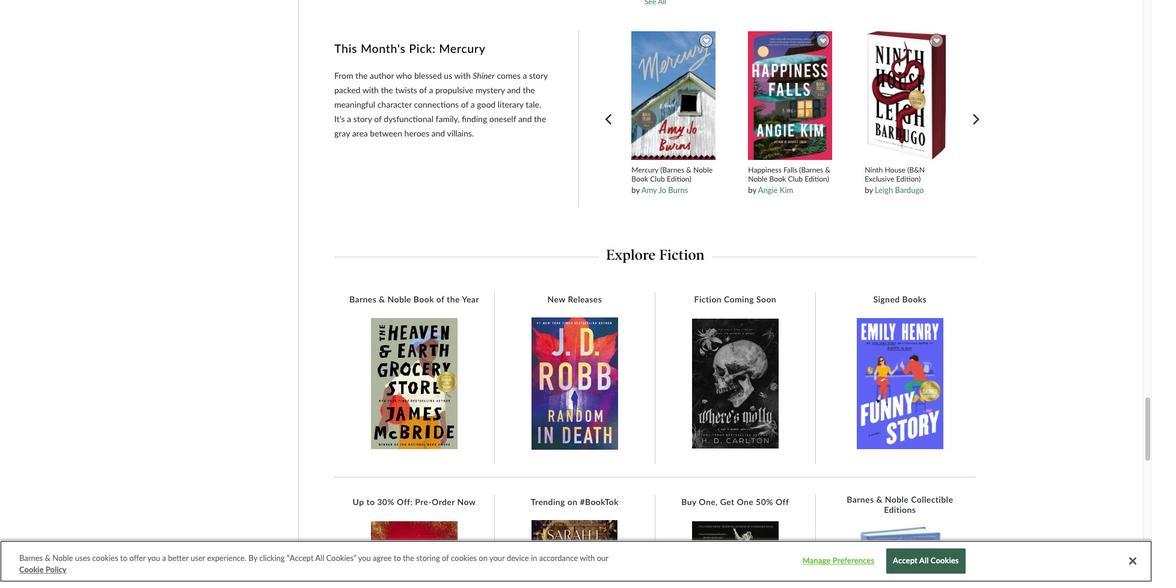 Task type: locate. For each thing, give the bounding box(es) containing it.
cookies right uses
[[92, 554, 118, 563]]

jo
[[659, 185, 667, 195]]

cookies left your at the left of the page
[[451, 554, 477, 563]]

1 (barnes from the left
[[661, 165, 685, 174]]

and up literary
[[507, 85, 521, 95]]

ninth
[[865, 165, 883, 174]]

0 vertical spatial story
[[529, 70, 548, 81]]

meaningful
[[335, 99, 376, 110]]

2 (barnes from the left
[[800, 165, 824, 174]]

of right the storing
[[442, 554, 449, 563]]

& for barnes & noble collectible editions
[[877, 495, 883, 505]]

1 horizontal spatial mercury
[[632, 165, 659, 174]]

tale.
[[526, 99, 542, 110]]

with right us at the left of page
[[455, 70, 471, 81]]

& inside barnes & noble collectible editions
[[877, 495, 883, 505]]

of left year
[[437, 294, 445, 305]]

barnes inside barnes & noble collectible editions
[[847, 495, 875, 505]]

story
[[529, 70, 548, 81], [354, 114, 372, 124]]

by left angie
[[749, 185, 757, 195]]

1 vertical spatial mercury
[[632, 165, 659, 174]]

up
[[353, 497, 364, 507]]

barnes & noble collectible editions image
[[857, 524, 944, 582]]

1 vertical spatial on
[[479, 554, 488, 563]]

a inside barnes & noble uses cookies to offer you a better user experience. by clicking "accept all cookies" you agree to the storing of cookies on your device in accordance with our cookie policy
[[162, 554, 166, 563]]

story up the tale.
[[529, 70, 548, 81]]

mercury
[[439, 42, 486, 56], [632, 165, 659, 174]]

2 vertical spatial and
[[432, 128, 445, 138]]

noble inside barnes & noble uses cookies to offer you a better user experience. by clicking "accept all cookies" you agree to the storing of cookies on your device in accordance with our cookie policy
[[52, 554, 73, 563]]

0 vertical spatial and
[[507, 85, 521, 95]]

noble
[[694, 165, 713, 174], [749, 174, 768, 184], [388, 294, 411, 305], [886, 495, 909, 505], [52, 554, 73, 563]]

the left year
[[447, 294, 460, 305]]

in
[[531, 554, 537, 563]]

now
[[458, 497, 476, 507]]

up to 30% off: pre-order now link
[[347, 497, 482, 508]]

2 edition) from the left
[[805, 174, 830, 184]]

& for barnes & noble book of the year
[[379, 294, 385, 305]]

of up the between
[[374, 114, 382, 124]]

noble inside barnes & noble collectible editions
[[886, 495, 909, 505]]

barnes inside barnes & noble uses cookies to offer you a better user experience. by clicking "accept all cookies" you agree to the storing of cookies on your device in accordance with our cookie policy
[[19, 554, 43, 563]]

a right comes
[[523, 70, 527, 81]]

to inside "link"
[[367, 497, 375, 507]]

1 horizontal spatial you
[[358, 554, 371, 563]]

storing
[[416, 554, 440, 563]]

fiction inside section
[[660, 247, 705, 263]]

0 horizontal spatial by
[[632, 185, 640, 195]]

all
[[315, 554, 324, 563], [920, 556, 929, 566]]

1 vertical spatial with
[[363, 85, 379, 95]]

0 vertical spatial fiction
[[660, 247, 705, 263]]

barnes for barnes & noble collectible editions
[[847, 495, 875, 505]]

ninth house (b&n exclusive edition) by leigh bardugo
[[865, 165, 925, 195]]

by
[[632, 185, 640, 195], [749, 185, 757, 195], [865, 185, 873, 195]]

on left your at the left of the page
[[479, 554, 488, 563]]

1 horizontal spatial all
[[920, 556, 929, 566]]

2 vertical spatial with
[[580, 554, 595, 563]]

ninth house (b&n exclusive edition) link
[[865, 165, 949, 184]]

& inside mercury (barnes & noble book club edition) by amy jo burns
[[687, 165, 692, 174]]

1 horizontal spatial barnes
[[350, 294, 377, 305]]

2 horizontal spatial with
[[580, 554, 595, 563]]

2 horizontal spatial to
[[394, 554, 401, 563]]

barnes & noble uses cookies to offer you a better user experience. by clicking "accept all cookies" you agree to the storing of cookies on your device in accordance with our cookie policy
[[19, 554, 609, 575]]

1 horizontal spatial by
[[749, 185, 757, 195]]

barnes for barnes & noble book of the year
[[350, 294, 377, 305]]

0 horizontal spatial on
[[479, 554, 488, 563]]

your
[[490, 554, 505, 563]]

book up angie kim link
[[770, 174, 787, 184]]

all right "accept
[[315, 554, 324, 563]]

1 horizontal spatial book
[[632, 174, 649, 184]]

exclusive
[[865, 174, 895, 184]]

twists
[[395, 85, 417, 95]]

manage preferences button
[[801, 550, 877, 574]]

(barnes right falls
[[800, 165, 824, 174]]

cookies"
[[326, 554, 357, 563]]

fiction left coming
[[695, 294, 722, 305]]

who
[[396, 70, 412, 81]]

& inside happiness falls (barnes & noble book club edition) by angie kim
[[826, 165, 831, 174]]

by inside 'ninth house (b&n exclusive edition) by leigh bardugo'
[[865, 185, 873, 195]]

accept all cookies button
[[887, 549, 966, 574]]

of inside barnes & noble uses cookies to offer you a better user experience. by clicking "accept all cookies" you agree to the storing of cookies on your device in accordance with our cookie policy
[[442, 554, 449, 563]]

noble for barnes & noble collectible editions
[[886, 495, 909, 505]]

signed books
[[874, 294, 927, 305]]

trending on #booktok image
[[532, 521, 618, 582]]

signed
[[874, 294, 900, 305]]

and down the tale.
[[519, 114, 532, 124]]

angie
[[759, 185, 778, 195]]

by left amy
[[632, 185, 640, 195]]

comes
[[497, 70, 521, 81]]

1 horizontal spatial (barnes
[[800, 165, 824, 174]]

area
[[352, 128, 368, 138]]

happiness falls (barnes & noble book club edition) by angie kim
[[749, 165, 831, 195]]

noble inside 'barnes & noble book of the year' link
[[388, 294, 411, 305]]

barnes & noble collectible editions link
[[824, 495, 977, 516]]

you right the offer
[[148, 554, 160, 563]]

to right up
[[367, 497, 375, 507]]

1 vertical spatial barnes
[[847, 495, 875, 505]]

book inside 'barnes & noble book of the year' link
[[414, 294, 434, 305]]

edition) inside happiness falls (barnes & noble book club edition) by angie kim
[[805, 174, 830, 184]]

0 horizontal spatial barnes
[[19, 554, 43, 563]]

0 horizontal spatial book
[[414, 294, 434, 305]]

happiness falls (barnes & noble book club edition) link
[[749, 165, 832, 184]]

& for barnes & noble uses cookies to offer you a better user experience. by clicking "accept all cookies" you agree to the storing of cookies on your device in accordance with our cookie policy
[[45, 554, 50, 563]]

angie kim link
[[759, 185, 794, 195]]

experience.
[[207, 554, 247, 563]]

club
[[651, 174, 665, 184], [788, 174, 803, 184]]

2 cookies from the left
[[451, 554, 477, 563]]

2 horizontal spatial barnes
[[847, 495, 875, 505]]

a down blessed
[[429, 85, 433, 95]]

gray
[[335, 128, 350, 138]]

you left agree
[[358, 554, 371, 563]]

to
[[367, 497, 375, 507], [120, 554, 127, 563], [394, 554, 401, 563]]

0 vertical spatial barnes
[[350, 294, 377, 305]]

get
[[721, 497, 735, 507]]

& inside barnes & noble uses cookies to offer you a better user experience. by clicking "accept all cookies" you agree to the storing of cookies on your device in accordance with our cookie policy
[[45, 554, 50, 563]]

1 vertical spatial fiction
[[695, 294, 722, 305]]

1 horizontal spatial on
[[568, 497, 578, 507]]

finding
[[462, 114, 487, 124]]

by inside happiness falls (barnes & noble book club edition) by angie kim
[[749, 185, 757, 195]]

to right agree
[[394, 554, 401, 563]]

from the author who blessed us with shiner
[[335, 70, 495, 81]]

1 club from the left
[[651, 174, 665, 184]]

new releases link
[[542, 294, 608, 305]]

of inside 'barnes & noble book of the year' link
[[437, 294, 445, 305]]

2 vertical spatial barnes
[[19, 554, 43, 563]]

edition)
[[667, 174, 692, 184], [805, 174, 830, 184], [897, 174, 921, 184]]

1 horizontal spatial edition)
[[805, 174, 830, 184]]

0 vertical spatial with
[[455, 70, 471, 81]]

bardugo
[[896, 185, 924, 195]]

on inside barnes & noble uses cookies to offer you a better user experience. by clicking "accept all cookies" you agree to the storing of cookies on your device in accordance with our cookie policy
[[479, 554, 488, 563]]

2 you from the left
[[358, 554, 371, 563]]

story up area
[[354, 114, 372, 124]]

2 club from the left
[[788, 174, 803, 184]]

1 vertical spatial and
[[519, 114, 532, 124]]

1 horizontal spatial to
[[367, 497, 375, 507]]

book
[[632, 174, 649, 184], [770, 174, 787, 184], [414, 294, 434, 305]]

collectible
[[912, 495, 954, 505]]

from
[[335, 70, 354, 81]]

0 horizontal spatial (barnes
[[661, 165, 685, 174]]

0 horizontal spatial cookies
[[92, 554, 118, 563]]

and down family,
[[432, 128, 445, 138]]

0 vertical spatial on
[[568, 497, 578, 507]]

fiction coming soon image
[[692, 319, 779, 449]]

1 horizontal spatial story
[[529, 70, 548, 81]]

mercury up amy
[[632, 165, 659, 174]]

to left the offer
[[120, 554, 127, 563]]

mystery
[[476, 85, 505, 95]]

accordance
[[539, 554, 578, 563]]

book up amy
[[632, 174, 649, 184]]

0 horizontal spatial club
[[651, 174, 665, 184]]

0 horizontal spatial all
[[315, 554, 324, 563]]

0 horizontal spatial mercury
[[439, 42, 486, 56]]

1 by from the left
[[632, 185, 640, 195]]

on right trending
[[568, 497, 578, 507]]

(barnes up the burns
[[661, 165, 685, 174]]

soon
[[757, 294, 777, 305]]

&
[[687, 165, 692, 174], [826, 165, 831, 174], [379, 294, 385, 305], [877, 495, 883, 505], [45, 554, 50, 563]]

2 horizontal spatial edition)
[[897, 174, 921, 184]]

fiction right explore
[[660, 247, 705, 263]]

one
[[737, 497, 754, 507]]

cookie
[[19, 565, 44, 575]]

and
[[507, 85, 521, 95], [519, 114, 532, 124], [432, 128, 445, 138]]

barnes & noble collectible editions
[[847, 495, 954, 515]]

device
[[507, 554, 529, 563]]

fiction coming soon link
[[689, 294, 783, 305]]

with left the our
[[580, 554, 595, 563]]

a left better
[[162, 554, 166, 563]]

trending on #booktok link
[[525, 497, 625, 508]]

by left leigh
[[865, 185, 873, 195]]

0 horizontal spatial with
[[363, 85, 379, 95]]

club inside happiness falls (barnes & noble book club edition) by angie kim
[[788, 174, 803, 184]]

book left year
[[414, 294, 434, 305]]

0 horizontal spatial edition)
[[667, 174, 692, 184]]

all right accept
[[920, 556, 929, 566]]

off:
[[397, 497, 413, 507]]

club down falls
[[788, 174, 803, 184]]

2 horizontal spatial by
[[865, 185, 873, 195]]

mercury up us at the left of page
[[439, 42, 486, 56]]

this
[[335, 42, 358, 56]]

3 by from the left
[[865, 185, 873, 195]]

1 edition) from the left
[[667, 174, 692, 184]]

editions
[[885, 505, 917, 515]]

2 horizontal spatial book
[[770, 174, 787, 184]]

2 by from the left
[[749, 185, 757, 195]]

edition) inside mercury (barnes & noble book club edition) by amy jo burns
[[667, 174, 692, 184]]

explore
[[606, 247, 656, 263]]

1 vertical spatial story
[[354, 114, 372, 124]]

you
[[148, 554, 160, 563], [358, 554, 371, 563]]

the left the storing
[[403, 554, 414, 563]]

0 horizontal spatial story
[[354, 114, 372, 124]]

our
[[597, 554, 609, 563]]

with down author
[[363, 85, 379, 95]]

one,
[[699, 497, 718, 507]]

0 horizontal spatial you
[[148, 554, 160, 563]]

barnes
[[350, 294, 377, 305], [847, 495, 875, 505], [19, 554, 43, 563]]

#booktok
[[580, 497, 619, 507]]

1 horizontal spatial cookies
[[451, 554, 477, 563]]

buy one, get one 50% off link
[[676, 497, 796, 508]]

new releases
[[548, 294, 602, 305]]

club up jo
[[651, 174, 665, 184]]

1 horizontal spatial club
[[788, 174, 803, 184]]

3 edition) from the left
[[897, 174, 921, 184]]



Task type: describe. For each thing, give the bounding box(es) containing it.
clicking
[[259, 554, 285, 563]]

it's
[[335, 114, 345, 124]]

kim
[[780, 185, 794, 195]]

house
[[885, 165, 906, 174]]

policy
[[46, 565, 67, 575]]

buy
[[682, 497, 697, 507]]

privacy alert dialog
[[0, 541, 1153, 582]]

pre-
[[415, 497, 432, 507]]

by
[[249, 554, 257, 563]]

the inside 'barnes & noble book of the year' link
[[447, 294, 460, 305]]

0 vertical spatial mercury
[[439, 42, 486, 56]]

barnes & noble book of the year
[[350, 294, 479, 305]]

packed
[[335, 85, 361, 95]]

a right "it's"
[[347, 114, 351, 124]]

comes a story packed with the twists of a propulsive mystery and the meaningful character connections of a good literary tale. it's a story of dysfunctional family, finding oneself and the gray area between heroes and villains.
[[335, 70, 548, 138]]

agree
[[373, 554, 392, 563]]

explore fiction
[[606, 247, 705, 263]]

new releases image
[[532, 318, 618, 450]]

manage preferences
[[803, 556, 875, 566]]

family,
[[436, 114, 460, 124]]

up to 30% off: pre-order now image
[[371, 522, 458, 582]]

30%
[[377, 497, 395, 507]]

amy
[[642, 185, 657, 195]]

1 horizontal spatial with
[[455, 70, 471, 81]]

villains.
[[447, 128, 474, 138]]

of down blessed
[[420, 85, 427, 95]]

us
[[444, 70, 453, 81]]

(barnes inside happiness falls (barnes & noble book club edition) by angie kim
[[800, 165, 824, 174]]

noble inside happiness falls (barnes & noble book club edition) by angie kim
[[749, 174, 768, 184]]

character
[[378, 99, 412, 110]]

the down the tale.
[[534, 114, 547, 124]]

pick:
[[409, 42, 436, 56]]

barnes & noble book of the year link
[[344, 294, 485, 305]]

the right from
[[356, 70, 368, 81]]

signed books image
[[857, 318, 944, 449]]

cookie policy link
[[19, 565, 67, 576]]

happiness
[[749, 165, 782, 174]]

happiness falls (barnes & noble book club edition) image
[[748, 31, 833, 161]]

order
[[432, 497, 455, 507]]

with inside barnes & noble uses cookies to offer you a better user experience. by clicking "accept all cookies" you agree to the storing of cookies on your device in accordance with our cookie policy
[[580, 554, 595, 563]]

book inside mercury (barnes & noble book club edition) by amy jo burns
[[632, 174, 649, 184]]

accept
[[894, 556, 918, 566]]

shiner
[[473, 70, 495, 81]]

barnes & noble book of the year image
[[371, 318, 458, 449]]

this month's pick: mercury
[[335, 42, 486, 56]]

manage
[[803, 556, 831, 566]]

mercury (barnes & noble book club edition) link
[[632, 165, 716, 184]]

club inside mercury (barnes & noble book club edition) by amy jo burns
[[651, 174, 665, 184]]

user
[[191, 554, 205, 563]]

amy jo burns link
[[642, 185, 689, 195]]

trending on #booktok
[[531, 497, 619, 507]]

edition) inside 'ninth house (b&n exclusive edition) by leigh bardugo'
[[897, 174, 921, 184]]

1 cookies from the left
[[92, 554, 118, 563]]

literary
[[498, 99, 524, 110]]

mercury inside mercury (barnes & noble book club edition) by amy jo burns
[[632, 165, 659, 174]]

buy one, get one 50% off image
[[692, 522, 779, 582]]

leigh
[[875, 185, 894, 195]]

oneself
[[490, 114, 516, 124]]

falls
[[784, 165, 798, 174]]

50%
[[756, 497, 774, 507]]

cookies
[[931, 556, 959, 566]]

the down author
[[381, 85, 393, 95]]

month's
[[361, 42, 406, 56]]

good
[[477, 99, 496, 110]]

1 you from the left
[[148, 554, 160, 563]]

offer
[[129, 554, 146, 563]]

explore fiction section
[[335, 243, 977, 263]]

of up finding on the top left of page
[[461, 99, 469, 110]]

releases
[[568, 294, 602, 305]]

all inside barnes & noble uses cookies to offer you a better user experience. by clicking "accept all cookies" you agree to the storing of cookies on your device in accordance with our cookie policy
[[315, 554, 324, 563]]

leigh bardugo link
[[875, 185, 924, 195]]

noble inside mercury (barnes & noble book club edition) by amy jo burns
[[694, 165, 713, 174]]

noble for barnes & noble book of the year
[[388, 294, 411, 305]]

book inside happiness falls (barnes & noble book club edition) by angie kim
[[770, 174, 787, 184]]

author
[[370, 70, 394, 81]]

between
[[370, 128, 403, 138]]

burns
[[669, 185, 689, 195]]

connections
[[414, 99, 459, 110]]

(barnes inside mercury (barnes & noble book club edition) by amy jo burns
[[661, 165, 685, 174]]

trending
[[531, 497, 565, 507]]

uses
[[75, 554, 90, 563]]

buy one, get one 50% off
[[682, 497, 790, 507]]

the inside barnes & noble uses cookies to offer you a better user experience. by clicking "accept all cookies" you agree to the storing of cookies on your device in accordance with our cookie policy
[[403, 554, 414, 563]]

signed books link
[[868, 294, 933, 305]]

noble for barnes & noble uses cookies to offer you a better user experience. by clicking "accept all cookies" you agree to the storing of cookies on your device in accordance with our cookie policy
[[52, 554, 73, 563]]

mercury (barnes & noble book club edition) image
[[631, 31, 717, 161]]

all inside accept all cookies button
[[920, 556, 929, 566]]

propulsive
[[436, 85, 474, 95]]

preferences
[[833, 556, 875, 566]]

"accept
[[287, 554, 314, 563]]

accept all cookies
[[894, 556, 959, 566]]

fiction inside 'link'
[[695, 294, 722, 305]]

heroes
[[405, 128, 430, 138]]

by inside mercury (barnes & noble book club edition) by amy jo burns
[[632, 185, 640, 195]]

new
[[548, 294, 566, 305]]

0 horizontal spatial to
[[120, 554, 127, 563]]

the up the tale.
[[523, 85, 535, 95]]

blessed
[[414, 70, 442, 81]]

dysfunctional
[[384, 114, 434, 124]]

with inside comes a story packed with the twists of a propulsive mystery and the meaningful character connections of a good literary tale. it's a story of dysfunctional family, finding oneself and the gray area between heroes and villains.
[[363, 85, 379, 95]]

mercury (barnes & noble book club edition) by amy jo burns
[[632, 165, 713, 195]]

a left good
[[471, 99, 475, 110]]

books
[[903, 294, 927, 305]]

better
[[168, 554, 189, 563]]

fiction coming soon
[[695, 294, 777, 305]]

ninth house (b&n exclusive edition) image
[[867, 31, 947, 161]]

coming
[[724, 294, 755, 305]]

off
[[776, 497, 790, 507]]

year
[[462, 294, 479, 305]]



Task type: vqa. For each thing, say whether or not it's contained in the screenshot.
their
no



